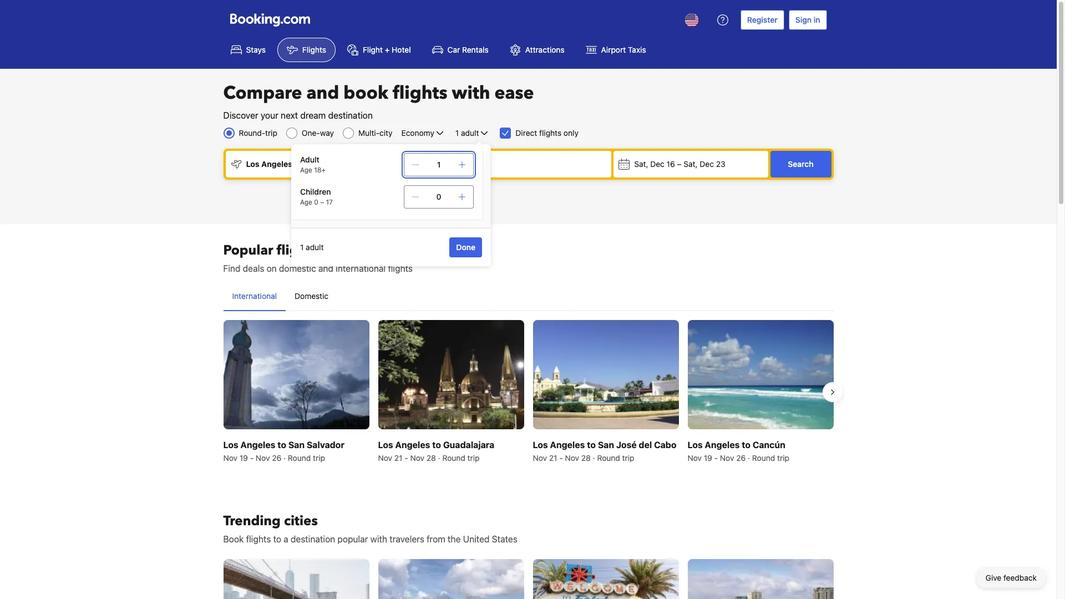 Task type: describe. For each thing, give the bounding box(es) containing it.
flights
[[302, 45, 326, 54]]

josé
[[617, 440, 637, 450]]

to for del
[[587, 440, 596, 450]]

deals
[[243, 264, 264, 274]]

car rentals link
[[423, 38, 498, 62]]

4 nov from the left
[[410, 454, 425, 463]]

book
[[344, 81, 389, 105]]

17
[[326, 198, 333, 207]]

sign in
[[796, 15, 821, 24]]

los inside popup button
[[246, 159, 260, 169]]

attractions link
[[501, 38, 574, 62]]

airport taxis
[[602, 45, 647, 54]]

flights link
[[278, 38, 336, 62]]

· inside los angeles to san josé del cabo nov 21 - nov 28 · round trip
[[593, 454, 595, 463]]

direct flights only
[[516, 128, 579, 138]]

28 inside los angeles to san josé del cabo nov 21 - nov 28 · round trip
[[582, 454, 591, 463]]

round inside los angeles to san salvador nov 19 - nov 26 · round trip
[[288, 454, 311, 463]]

from
[[427, 535, 446, 545]]

los angeles to guadalajara image
[[378, 320, 524, 430]]

dream
[[300, 110, 326, 120]]

destination inside trending cities book flights to a destination popular with travelers from the united states
[[291, 535, 335, 545]]

los for los angeles to guadalajara
[[378, 440, 393, 450]]

stays
[[246, 45, 266, 54]]

one-
[[302, 128, 320, 138]]

- inside los angeles to cancún nov 19 - nov 26 · round trip
[[715, 454, 718, 463]]

multi-
[[359, 128, 380, 138]]

and inside popular flights near you find deals on domestic and international flights
[[319, 264, 334, 274]]

guadalajara
[[443, 440, 495, 450]]

your
[[261, 110, 279, 120]]

· inside los angeles to san salvador nov 19 - nov 26 · round trip
[[284, 454, 286, 463]]

los angeles to san josé del cabo nov 21 - nov 28 · round trip
[[533, 440, 677, 463]]

book
[[223, 535, 244, 545]]

done button
[[450, 238, 482, 258]]

23
[[716, 159, 726, 169]]

trip inside los angeles to san salvador nov 19 - nov 26 · round trip
[[313, 454, 325, 463]]

with inside compare and book flights with ease discover your next dream destination
[[452, 81, 490, 105]]

airport taxis link
[[577, 38, 656, 62]]

discover
[[223, 110, 258, 120]]

car rentals
[[448, 45, 489, 54]]

children
[[300, 187, 331, 197]]

flights left only
[[540, 128, 562, 138]]

2 nov from the left
[[256, 454, 270, 463]]

feedback
[[1004, 573, 1037, 583]]

find
[[223, 264, 241, 274]]

– for 0
[[320, 198, 324, 207]]

del
[[639, 440, 652, 450]]

sat, dec 16 – sat, dec 23 button
[[614, 151, 769, 178]]

popular
[[338, 535, 368, 545]]

flight + hotel
[[363, 45, 411, 54]]

los angeles to guadalajara nov 21 - nov 28 · round trip
[[378, 440, 495, 463]]

give feedback
[[986, 573, 1037, 583]]

search button
[[771, 151, 832, 178]]

in
[[814, 15, 821, 24]]

airport
[[602, 45, 626, 54]]

18+
[[314, 166, 326, 174]]

compare and book flights with ease discover your next dream destination
[[223, 81, 534, 120]]

trip inside los angeles to san josé del cabo nov 21 - nov 28 · round trip
[[623, 454, 635, 463]]

one-way
[[302, 128, 334, 138]]

0 horizontal spatial adult
[[306, 243, 324, 252]]

popular
[[223, 241, 273, 260]]

los angeles to cancún nov 19 - nov 26 · round trip
[[688, 440, 790, 463]]

2 sat, from the left
[[684, 159, 698, 169]]

trending
[[223, 513, 281, 531]]

near
[[321, 241, 350, 260]]

1 horizontal spatial 1
[[437, 160, 441, 169]]

flight + hotel link
[[338, 38, 421, 62]]

1 nov from the left
[[223, 454, 238, 463]]

economy
[[402, 128, 435, 138]]

region containing los angeles to san salvador
[[215, 316, 843, 469]]

states
[[492, 535, 518, 545]]

26 inside los angeles to cancún nov 19 - nov 26 · round trip
[[737, 454, 746, 463]]

taxis
[[628, 45, 647, 54]]

angeles for los angeles to san salvador
[[241, 440, 276, 450]]

adult
[[300, 155, 320, 164]]

flights inside trending cities book flights to a destination popular with travelers from the united states
[[246, 535, 271, 545]]

26 inside los angeles to san salvador nov 19 - nov 26 · round trip
[[272, 454, 282, 463]]

trip down your
[[265, 128, 278, 138]]

1 horizontal spatial 0
[[437, 192, 442, 202]]

19 inside los angeles to cancún nov 19 - nov 26 · round trip
[[704, 454, 713, 463]]

21 inside los angeles to san josé del cabo nov 21 - nov 28 · round trip
[[549, 454, 558, 463]]

search
[[788, 159, 814, 169]]

2 vertical spatial 1
[[300, 243, 304, 252]]

1 sat, from the left
[[635, 159, 649, 169]]

compare
[[223, 81, 302, 105]]

round-trip
[[239, 128, 278, 138]]

21 inside los angeles to guadalajara nov 21 - nov 28 · round trip
[[395, 454, 403, 463]]

flight
[[363, 45, 383, 54]]

give feedback button
[[977, 568, 1046, 588]]

round inside los angeles to san josé del cabo nov 21 - nov 28 · round trip
[[598, 454, 621, 463]]

1 inside "popup button"
[[456, 128, 459, 138]]

adult age 18+
[[300, 155, 326, 174]]

flights up domestic
[[277, 241, 318, 260]]

international
[[336, 264, 386, 274]]

1 adult inside '1 adult' "popup button"
[[456, 128, 479, 138]]

los angeles to san salvador image
[[223, 320, 369, 430]]

los for los angeles to san josé del cabo
[[533, 440, 548, 450]]

on
[[267, 264, 277, 274]]

travelers
[[390, 535, 425, 545]]

angeles for los angeles to san josé del cabo
[[550, 440, 585, 450]]

children age 0 – 17
[[300, 187, 333, 207]]

popular flights near you find deals on domestic and international flights
[[223, 241, 413, 274]]

7 nov from the left
[[688, 454, 702, 463]]

register
[[748, 15, 778, 24]]

age for adult
[[300, 166, 312, 174]]

los for los angeles to san salvador
[[223, 440, 239, 450]]

done
[[456, 243, 476, 252]]

sign in link
[[789, 10, 827, 30]]

ease
[[495, 81, 534, 105]]

you
[[353, 241, 378, 260]]

· inside los angeles to guadalajara nov 21 - nov 28 · round trip
[[438, 454, 441, 463]]



Task type: vqa. For each thing, say whether or not it's contained in the screenshot.
26 in the Los Angeles to San Salvador Nov 19 - Nov 26 · Round trip
yes



Task type: locate. For each thing, give the bounding box(es) containing it.
28 inside los angeles to guadalajara nov 21 - nov 28 · round trip
[[427, 454, 436, 463]]

international
[[232, 291, 277, 301]]

destination
[[328, 110, 373, 120], [291, 535, 335, 545]]

1 horizontal spatial with
[[452, 81, 490, 105]]

flights
[[393, 81, 448, 105], [540, 128, 562, 138], [277, 241, 318, 260], [388, 264, 413, 274], [246, 535, 271, 545]]

destination down cities
[[291, 535, 335, 545]]

2 dec from the left
[[700, 159, 714, 169]]

los angeles to cancún image
[[688, 320, 834, 430]]

0 vertical spatial –
[[678, 159, 682, 169]]

round down salvador at left
[[288, 454, 311, 463]]

1 horizontal spatial san
[[598, 440, 615, 450]]

san for josé
[[598, 440, 615, 450]]

1 vertical spatial –
[[320, 198, 324, 207]]

0 vertical spatial 1 adult
[[456, 128, 479, 138]]

28
[[427, 454, 436, 463], [582, 454, 591, 463]]

give
[[986, 573, 1002, 583]]

to inside los angeles to cancún nov 19 - nov 26 · round trip
[[742, 440, 751, 450]]

with inside trending cities book flights to a destination popular with travelers from the united states
[[371, 535, 387, 545]]

tab list
[[223, 282, 834, 312]]

to inside los angeles to guadalajara nov 21 - nov 28 · round trip
[[433, 440, 441, 450]]

age inside "adult age 18+"
[[300, 166, 312, 174]]

and
[[307, 81, 339, 105], [319, 264, 334, 274]]

region
[[215, 316, 843, 469]]

– for 16
[[678, 159, 682, 169]]

1 vertical spatial destination
[[291, 535, 335, 545]]

1 horizontal spatial 19
[[704, 454, 713, 463]]

flights up the economy
[[393, 81, 448, 105]]

and down "near"
[[319, 264, 334, 274]]

destination up multi-
[[328, 110, 373, 120]]

adult up domestic
[[306, 243, 324, 252]]

0 vertical spatial destination
[[328, 110, 373, 120]]

to left the josé
[[587, 440, 596, 450]]

car
[[448, 45, 460, 54]]

1 adult up domestic
[[300, 243, 324, 252]]

adult right the economy
[[461, 128, 479, 138]]

angeles inside los angeles to san josé del cabo nov 21 - nov 28 · round trip
[[550, 440, 585, 450]]

1 horizontal spatial 28
[[582, 454, 591, 463]]

1 horizontal spatial 26
[[737, 454, 746, 463]]

3 nov from the left
[[378, 454, 392, 463]]

san
[[289, 440, 305, 450], [598, 440, 615, 450]]

1 19 from the left
[[240, 454, 248, 463]]

trending cities book flights to a destination popular with travelers from the united states
[[223, 513, 518, 545]]

stays link
[[221, 38, 275, 62]]

multi-city
[[359, 128, 393, 138]]

0 horizontal spatial 1
[[300, 243, 304, 252]]

2 19 from the left
[[704, 454, 713, 463]]

2 21 from the left
[[549, 454, 558, 463]]

cabo
[[655, 440, 677, 450]]

san left salvador at left
[[289, 440, 305, 450]]

0 horizontal spatial dec
[[651, 159, 665, 169]]

0 vertical spatial and
[[307, 81, 339, 105]]

dec left 16
[[651, 159, 665, 169]]

3 · from the left
[[593, 454, 595, 463]]

age inside children age 0 – 17
[[300, 198, 312, 207]]

angeles inside popup button
[[262, 159, 293, 169]]

0 horizontal spatial 26
[[272, 454, 282, 463]]

flights inside compare and book flights with ease discover your next dream destination
[[393, 81, 448, 105]]

trip inside los angeles to guadalajara nov 21 - nov 28 · round trip
[[468, 454, 480, 463]]

2 san from the left
[[598, 440, 615, 450]]

1 horizontal spatial –
[[678, 159, 682, 169]]

sat, right 16
[[684, 159, 698, 169]]

+
[[385, 45, 390, 54]]

round down guadalajara
[[443, 454, 466, 463]]

los for los angeles to cancún
[[688, 440, 703, 450]]

– left 17
[[320, 198, 324, 207]]

los angeles button
[[226, 151, 408, 178]]

0
[[437, 192, 442, 202], [314, 198, 319, 207]]

san left the josé
[[598, 440, 615, 450]]

international button
[[223, 282, 286, 311]]

dec left 23
[[700, 159, 714, 169]]

1 adult
[[456, 128, 479, 138], [300, 243, 324, 252]]

to inside los angeles to san salvador nov 19 - nov 26 · round trip
[[278, 440, 286, 450]]

sat, dec 16 – sat, dec 23
[[635, 159, 726, 169]]

1 adult button
[[455, 127, 491, 140]]

san for salvador
[[289, 440, 305, 450]]

age
[[300, 166, 312, 174], [300, 198, 312, 207]]

age down adult
[[300, 166, 312, 174]]

trip
[[265, 128, 278, 138], [313, 454, 325, 463], [468, 454, 480, 463], [623, 454, 635, 463], [778, 454, 790, 463]]

with up '1 adult' "popup button"
[[452, 81, 490, 105]]

way
[[320, 128, 334, 138]]

to for nov
[[278, 440, 286, 450]]

los angeles to san josé del cabo image
[[533, 320, 679, 430]]

2 round from the left
[[443, 454, 466, 463]]

round down the josé
[[598, 454, 621, 463]]

1 horizontal spatial adult
[[461, 128, 479, 138]]

- inside los angeles to guadalajara nov 21 - nov 28 · round trip
[[405, 454, 408, 463]]

domestic button
[[286, 282, 338, 311]]

- inside los angeles to san josé del cabo nov 21 - nov 28 · round trip
[[560, 454, 563, 463]]

angeles for los angeles to guadalajara
[[395, 440, 430, 450]]

cancún
[[753, 440, 786, 450]]

2 · from the left
[[438, 454, 441, 463]]

1 vertical spatial adult
[[306, 243, 324, 252]]

1 26 from the left
[[272, 454, 282, 463]]

angeles
[[262, 159, 293, 169], [241, 440, 276, 450], [395, 440, 430, 450], [550, 440, 585, 450], [705, 440, 740, 450]]

1 horizontal spatial 21
[[549, 454, 558, 463]]

to left cancún
[[742, 440, 751, 450]]

19 inside los angeles to san salvador nov 19 - nov 26 · round trip
[[240, 454, 248, 463]]

- inside los angeles to san salvador nov 19 - nov 26 · round trip
[[250, 454, 254, 463]]

0 vertical spatial with
[[452, 81, 490, 105]]

angeles inside los angeles to guadalajara nov 21 - nov 28 · round trip
[[395, 440, 430, 450]]

adult inside '1 adult' "popup button"
[[461, 128, 479, 138]]

0 horizontal spatial san
[[289, 440, 305, 450]]

a
[[284, 535, 289, 545]]

1 28 from the left
[[427, 454, 436, 463]]

– inside children age 0 – 17
[[320, 198, 324, 207]]

8 nov from the left
[[720, 454, 735, 463]]

1 adult right the economy
[[456, 128, 479, 138]]

1 vertical spatial with
[[371, 535, 387, 545]]

19
[[240, 454, 248, 463], [704, 454, 713, 463]]

united
[[463, 535, 490, 545]]

1 21 from the left
[[395, 454, 403, 463]]

1 horizontal spatial dec
[[700, 159, 714, 169]]

attractions
[[526, 45, 565, 54]]

angeles inside los angeles to san salvador nov 19 - nov 26 · round trip
[[241, 440, 276, 450]]

booking.com logo image
[[230, 13, 310, 26], [230, 13, 310, 26]]

16
[[667, 159, 675, 169]]

2 28 from the left
[[582, 454, 591, 463]]

san inside los angeles to san josé del cabo nov 21 - nov 28 · round trip
[[598, 440, 615, 450]]

1 vertical spatial and
[[319, 264, 334, 274]]

the
[[448, 535, 461, 545]]

0 horizontal spatial 0
[[314, 198, 319, 207]]

3 round from the left
[[598, 454, 621, 463]]

age for children
[[300, 198, 312, 207]]

2 - from the left
[[405, 454, 408, 463]]

0 horizontal spatial with
[[371, 535, 387, 545]]

angeles inside los angeles to cancún nov 19 - nov 26 · round trip
[[705, 440, 740, 450]]

to for 19
[[742, 440, 751, 450]]

to inside los angeles to san josé del cabo nov 21 - nov 28 · round trip
[[587, 440, 596, 450]]

register link
[[741, 10, 785, 30]]

0 horizontal spatial sat,
[[635, 159, 649, 169]]

city
[[380, 128, 393, 138]]

los angeles to san salvador nov 19 - nov 26 · round trip
[[223, 440, 345, 463]]

2 age from the top
[[300, 198, 312, 207]]

1 - from the left
[[250, 454, 254, 463]]

only
[[564, 128, 579, 138]]

0 inside children age 0 – 17
[[314, 198, 319, 207]]

tab list containing international
[[223, 282, 834, 312]]

1 horizontal spatial sat,
[[684, 159, 698, 169]]

trip down guadalajara
[[468, 454, 480, 463]]

to
[[278, 440, 286, 450], [433, 440, 441, 450], [587, 440, 596, 450], [742, 440, 751, 450], [273, 535, 281, 545]]

rentals
[[462, 45, 489, 54]]

4 · from the left
[[748, 454, 751, 463]]

cities
[[284, 513, 318, 531]]

los inside los angeles to guadalajara nov 21 - nov 28 · round trip
[[378, 440, 393, 450]]

los
[[246, 159, 260, 169], [223, 440, 239, 450], [378, 440, 393, 450], [533, 440, 548, 450], [688, 440, 703, 450]]

trip down the josé
[[623, 454, 635, 463]]

trip down cancún
[[778, 454, 790, 463]]

round inside los angeles to cancún nov 19 - nov 26 · round trip
[[753, 454, 776, 463]]

1 vertical spatial 1 adult
[[300, 243, 324, 252]]

trip down salvador at left
[[313, 454, 325, 463]]

round-
[[239, 128, 265, 138]]

hotel
[[392, 45, 411, 54]]

los inside los angeles to san josé del cabo nov 21 - nov 28 · round trip
[[533, 440, 548, 450]]

1 san from the left
[[289, 440, 305, 450]]

0 vertical spatial age
[[300, 166, 312, 174]]

– inside popup button
[[678, 159, 682, 169]]

· inside los angeles to cancún nov 19 - nov 26 · round trip
[[748, 454, 751, 463]]

los inside los angeles to cancún nov 19 - nov 26 · round trip
[[688, 440, 703, 450]]

4 - from the left
[[715, 454, 718, 463]]

to inside trending cities book flights to a destination popular with travelers from the united states
[[273, 535, 281, 545]]

1 round from the left
[[288, 454, 311, 463]]

san inside los angeles to san salvador nov 19 - nov 26 · round trip
[[289, 440, 305, 450]]

2 26 from the left
[[737, 454, 746, 463]]

destination inside compare and book flights with ease discover your next dream destination
[[328, 110, 373, 120]]

1 vertical spatial age
[[300, 198, 312, 207]]

1 · from the left
[[284, 454, 286, 463]]

to left guadalajara
[[433, 440, 441, 450]]

to left a
[[273, 535, 281, 545]]

round down cancún
[[753, 454, 776, 463]]

sat, left 16
[[635, 159, 649, 169]]

angeles for los angeles to cancún
[[705, 440, 740, 450]]

0 horizontal spatial –
[[320, 198, 324, 207]]

1 horizontal spatial 1 adult
[[456, 128, 479, 138]]

0 horizontal spatial 21
[[395, 454, 403, 463]]

4 round from the left
[[753, 454, 776, 463]]

– right 16
[[678, 159, 682, 169]]

round inside los angeles to guadalajara nov 21 - nov 28 · round trip
[[443, 454, 466, 463]]

next
[[281, 110, 298, 120]]

sign
[[796, 15, 812, 24]]

and up the dream
[[307, 81, 339, 105]]

flights right international
[[388, 264, 413, 274]]

with
[[452, 81, 490, 105], [371, 535, 387, 545]]

domestic
[[295, 291, 329, 301]]

2 horizontal spatial 1
[[456, 128, 459, 138]]

0 horizontal spatial 28
[[427, 454, 436, 463]]

to left salvador at left
[[278, 440, 286, 450]]

6 nov from the left
[[565, 454, 580, 463]]

with right popular on the left bottom
[[371, 535, 387, 545]]

0 horizontal spatial 1 adult
[[300, 243, 324, 252]]

1 dec from the left
[[651, 159, 665, 169]]

3 - from the left
[[560, 454, 563, 463]]

flights down the trending
[[246, 535, 271, 545]]

1 vertical spatial 1
[[437, 160, 441, 169]]

and inside compare and book flights with ease discover your next dream destination
[[307, 81, 339, 105]]

5 nov from the left
[[533, 454, 547, 463]]

los angeles
[[246, 159, 293, 169]]

0 horizontal spatial 19
[[240, 454, 248, 463]]

age down children
[[300, 198, 312, 207]]

26
[[272, 454, 282, 463], [737, 454, 746, 463]]

1 age from the top
[[300, 166, 312, 174]]

domestic
[[279, 264, 316, 274]]

0 vertical spatial adult
[[461, 128, 479, 138]]

0 vertical spatial 1
[[456, 128, 459, 138]]

trip inside los angeles to cancún nov 19 - nov 26 · round trip
[[778, 454, 790, 463]]

salvador
[[307, 440, 345, 450]]

direct
[[516, 128, 538, 138]]

sat,
[[635, 159, 649, 169], [684, 159, 698, 169]]

los inside los angeles to san salvador nov 19 - nov 26 · round trip
[[223, 440, 239, 450]]

to for 21
[[433, 440, 441, 450]]

dec
[[651, 159, 665, 169], [700, 159, 714, 169]]

round
[[288, 454, 311, 463], [443, 454, 466, 463], [598, 454, 621, 463], [753, 454, 776, 463]]



